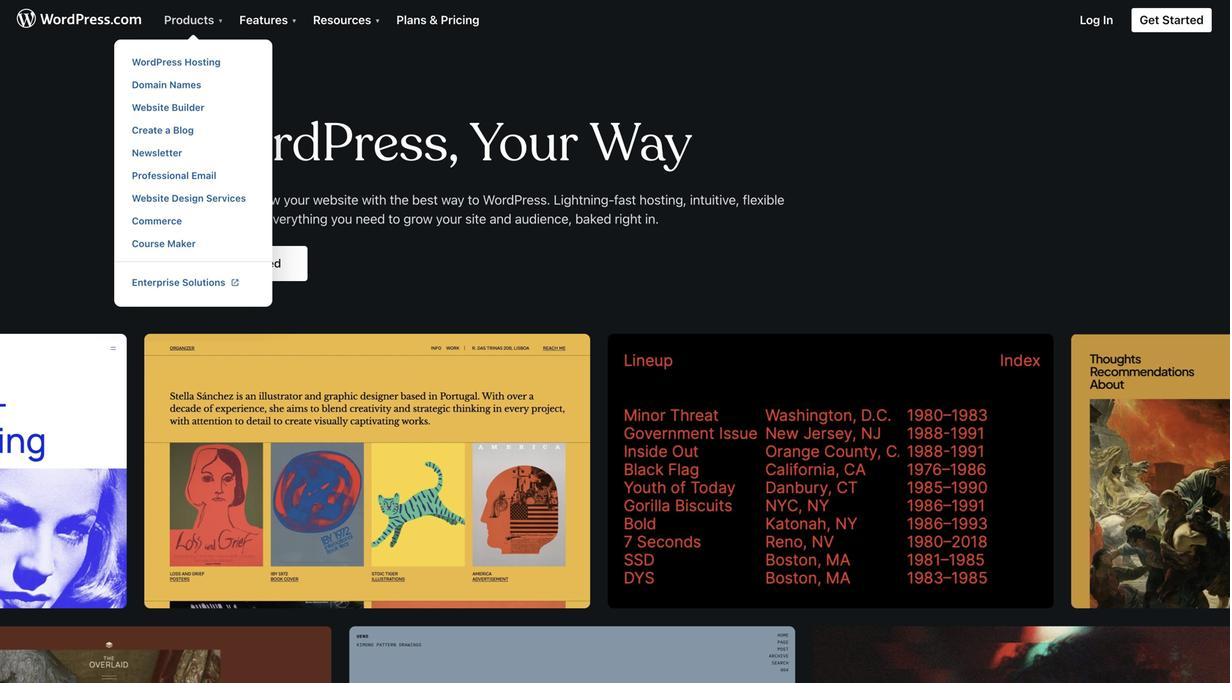 Task type: vqa. For each thing, say whether or not it's contained in the screenshot.
Task enabled image
no



Task type: locate. For each thing, give the bounding box(es) containing it.
resources button
[[304, 0, 388, 33]]

0 vertical spatial website
[[132, 102, 169, 113]]

build
[[193, 192, 223, 208]]

email
[[191, 170, 216, 181]]

builder
[[172, 102, 205, 113]]

your
[[284, 192, 310, 208], [436, 211, 462, 227]]

need
[[356, 211, 385, 227]]

website down domain
[[132, 102, 169, 113]]

names
[[169, 79, 201, 90]]

wordpress,
[[193, 110, 459, 177]]

get started link
[[1123, 0, 1231, 33]]

plans & pricing
[[397, 13, 480, 27]]

get
[[1140, 13, 1160, 27], [220, 256, 239, 270]]

your way
[[470, 110, 692, 177]]

1 horizontal spatial grow
[[404, 211, 433, 227]]

log in link
[[1071, 0, 1123, 33]]

get started
[[1140, 13, 1204, 27]]

wordpress
[[132, 56, 182, 67]]

1 vertical spatial your
[[436, 211, 462, 227]]

your down the way
[[436, 211, 462, 227]]

get left started
[[1140, 13, 1160, 27]]

1 vertical spatial get
[[220, 256, 239, 270]]

best
[[412, 192, 438, 208]]

website
[[313, 192, 359, 208]]

a
[[165, 125, 171, 136]]

wordpress.
[[483, 192, 551, 208]]

in
[[1104, 13, 1114, 27]]

and up editing,
[[226, 192, 248, 208]]

to down the the
[[389, 211, 400, 227]]

to
[[468, 192, 480, 208], [389, 211, 400, 227]]

wordpress hosting
[[132, 56, 221, 67]]

features
[[239, 13, 291, 27]]

0 horizontal spatial get
[[220, 256, 239, 270]]

grow up everything
[[251, 192, 281, 208]]

professional email link
[[114, 164, 272, 187]]

1 website from the top
[[132, 102, 169, 113]]

0 horizontal spatial grow
[[251, 192, 281, 208]]

your up everything
[[284, 192, 310, 208]]

site
[[465, 211, 486, 227]]

and
[[226, 192, 248, 208], [240, 211, 262, 227], [490, 211, 512, 227]]

website up "commerce"
[[132, 193, 169, 204]]

maker
[[167, 238, 196, 249]]

course maker
[[132, 238, 196, 249]]

theme freddie image
[[810, 627, 1231, 683]]

get up the external image
[[220, 256, 239, 270]]

wordpress hosting link
[[114, 51, 272, 73]]

professional email
[[132, 170, 216, 181]]

wordpress.com element
[[0, 0, 1231, 42]]

grow
[[251, 192, 281, 208], [404, 211, 433, 227]]

external image
[[232, 279, 239, 286]]

way
[[441, 192, 465, 208]]

and right site
[[490, 211, 512, 227]]

1 vertical spatial grow
[[404, 211, 433, 227]]

started
[[1163, 13, 1204, 27]]

1 vertical spatial website
[[132, 193, 169, 204]]

1 horizontal spatial get
[[1140, 13, 1160, 27]]

everything
[[266, 211, 328, 227]]

pricing
[[441, 13, 480, 27]]

course
[[132, 238, 165, 249]]

and down services
[[240, 211, 262, 227]]

intuitive,
[[690, 192, 740, 208]]

right
[[615, 211, 642, 227]]

1 vertical spatial to
[[389, 211, 400, 227]]

you
[[331, 211, 352, 227]]

domain names
[[132, 79, 201, 90]]

to up site
[[468, 192, 480, 208]]

website design services
[[132, 193, 246, 204]]

hosting,
[[640, 192, 687, 208]]

hosting
[[185, 56, 221, 67]]

0 vertical spatial get
[[1140, 13, 1160, 27]]

0 vertical spatial grow
[[251, 192, 281, 208]]

enterprise solutions
[[132, 277, 225, 288]]

0 vertical spatial to
[[468, 192, 480, 208]]

solutions
[[182, 277, 225, 288]]

website builder
[[132, 102, 205, 113]]

started
[[242, 256, 281, 270]]

get for get started
[[220, 256, 239, 270]]

baked
[[576, 211, 612, 227]]

grow down best at left top
[[404, 211, 433, 227]]

course maker link
[[114, 232, 272, 255]]

theme issue image
[[1076, 334, 1231, 609]]

get started link
[[193, 246, 308, 281]]

website
[[132, 102, 169, 113], [132, 193, 169, 204]]

build and grow your website with the best way to wordpress. lightning-fast hosting, intuitive, flexible editing, and everything you need to grow your site and audience, baked right in.
[[193, 192, 785, 227]]

wordpress.com navigation menu menu
[[0, 0, 1231, 683]]

get inside "wordpress.com" element
[[1140, 13, 1160, 27]]

1 horizontal spatial to
[[468, 192, 480, 208]]

wordpress.com logo image
[[17, 7, 141, 33]]

0 vertical spatial your
[[284, 192, 310, 208]]

2 website from the top
[[132, 193, 169, 204]]



Task type: describe. For each thing, give the bounding box(es) containing it.
fast
[[614, 192, 636, 208]]

log in
[[1080, 13, 1114, 27]]

features button
[[231, 0, 304, 33]]

design
[[172, 193, 204, 204]]

website for website design services
[[132, 193, 169, 204]]

enterprise
[[132, 277, 180, 288]]

get for get started
[[1140, 13, 1160, 27]]

in.
[[645, 211, 659, 227]]

plans & pricing link
[[388, 0, 488, 33]]

theme organizer image
[[148, 334, 594, 609]]

theme negai image
[[0, 334, 131, 609]]

website for website builder
[[132, 102, 169, 113]]

get started
[[220, 256, 281, 270]]

the
[[390, 192, 409, 208]]

professional
[[132, 170, 189, 181]]

theme ueno image
[[347, 627, 793, 683]]

with
[[362, 192, 387, 208]]

audience,
[[515, 211, 572, 227]]

commerce link
[[114, 209, 272, 232]]

products
[[164, 13, 217, 27]]

log
[[1080, 13, 1101, 27]]

0 horizontal spatial your
[[284, 192, 310, 208]]

wordpress, your way
[[193, 110, 692, 177]]

plans
[[397, 13, 427, 27]]

theme line image
[[612, 334, 1058, 609]]

commerce
[[132, 215, 182, 226]]

create
[[132, 125, 163, 136]]

domain
[[132, 79, 167, 90]]

blog
[[173, 125, 194, 136]]

website builder link
[[114, 96, 272, 119]]

&
[[430, 13, 438, 27]]

enterprise solutions link
[[114, 271, 272, 294]]

newsletter link
[[114, 141, 272, 164]]

theme overlaid image
[[0, 627, 329, 683]]

website design services link
[[114, 187, 272, 209]]

domain names link
[[114, 73, 272, 96]]

create a blog link
[[114, 119, 272, 141]]

create a blog
[[132, 125, 194, 136]]

products button
[[155, 0, 231, 33]]

editing,
[[193, 211, 237, 227]]

lightning-
[[554, 192, 614, 208]]

resources
[[313, 13, 374, 27]]

0 horizontal spatial to
[[389, 211, 400, 227]]

services
[[206, 193, 246, 204]]

flexible
[[743, 192, 785, 208]]

1 horizontal spatial your
[[436, 211, 462, 227]]

newsletter
[[132, 147, 182, 158]]



